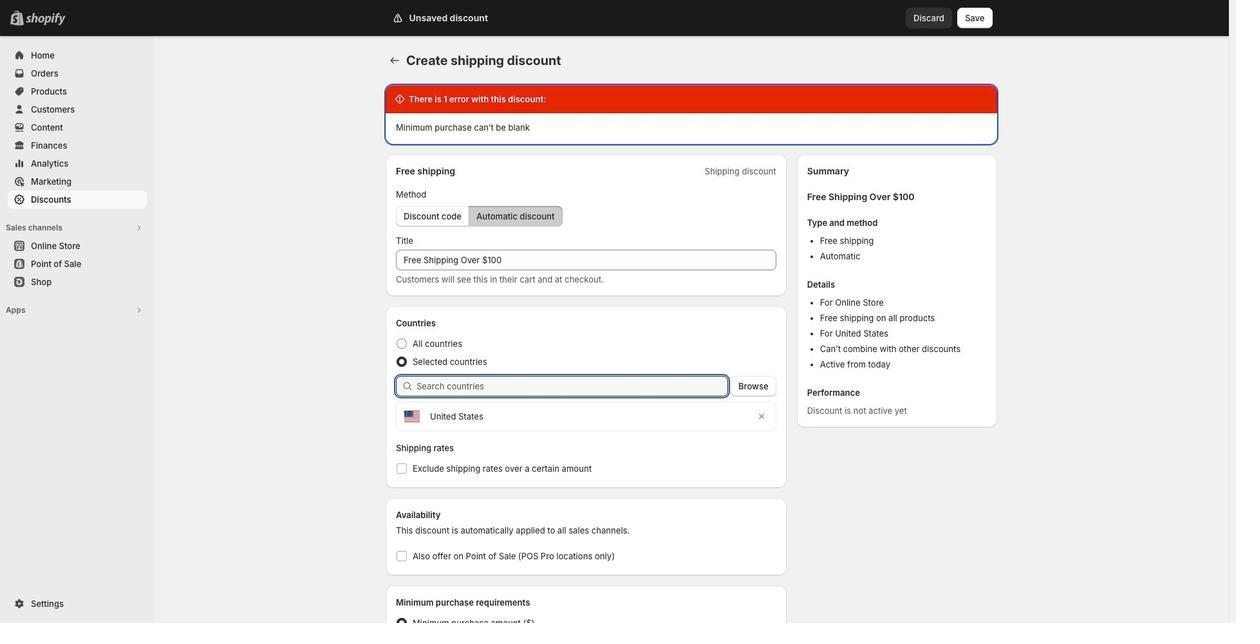 Task type: vqa. For each thing, say whether or not it's contained in the screenshot.
the rightmost trial
no



Task type: locate. For each thing, give the bounding box(es) containing it.
None text field
[[396, 250, 777, 271]]

shopify image
[[26, 13, 66, 26]]



Task type: describe. For each thing, give the bounding box(es) containing it.
Search countries text field
[[417, 376, 729, 397]]



